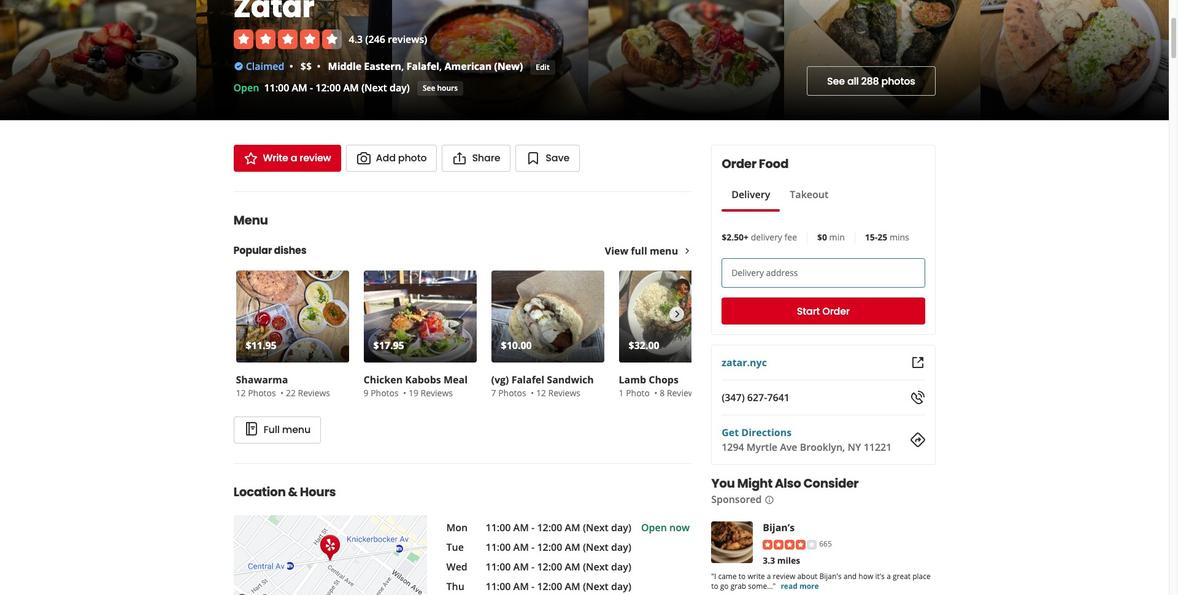 Task type: vqa. For each thing, say whether or not it's contained in the screenshot.
11:00
yes



Task type: locate. For each thing, give the bounding box(es) containing it.
photos down shawarma on the bottom
[[248, 387, 276, 399]]

16 info v2 image
[[765, 495, 775, 505]]

12 down shawarma on the bottom
[[236, 387, 246, 399]]

view full menu link
[[605, 244, 692, 258]]

0 horizontal spatial 12
[[236, 387, 246, 399]]

menu element
[[214, 192, 735, 444]]

photos down chicken
[[371, 387, 399, 399]]

- for tue
[[532, 541, 535, 554]]

you might also consider
[[712, 475, 859, 492]]

open 11:00 am - 12:00 am (next day)
[[234, 81, 410, 95]]

, left 'falafel' link
[[402, 59, 404, 73]]

1 delivery from the top
[[732, 188, 771, 201]]

chicken
[[364, 373, 403, 387]]

location & hours
[[234, 484, 336, 501]]

to
[[739, 572, 746, 582], [712, 581, 719, 592]]

get
[[722, 426, 739, 440]]

open down 16 claim filled v2 image
[[234, 81, 259, 95]]

0 horizontal spatial review
[[300, 151, 331, 165]]

11:00 am - 12:00 am (next day) for mon
[[486, 521, 632, 535]]

middle eastern , falafel , american (new)
[[328, 59, 523, 73]]

$$
[[301, 59, 312, 73]]

0 vertical spatial order
[[722, 155, 757, 173]]

add photo link
[[346, 145, 437, 172]]

see left all
[[828, 74, 845, 88]]

0 horizontal spatial see
[[423, 83, 436, 93]]

popular dishes
[[234, 244, 307, 258]]

delivery for delivery
[[732, 188, 771, 201]]

photo
[[398, 151, 427, 165]]

write a review
[[263, 151, 331, 165]]

12
[[236, 387, 246, 399], [537, 387, 546, 399]]

might
[[738, 475, 773, 492]]

open
[[234, 81, 259, 95], [642, 521, 667, 535]]

bijan's link
[[763, 521, 795, 535]]

3 reviews from the left
[[549, 387, 581, 399]]

tab list
[[722, 187, 839, 212]]

, up see hours
[[440, 59, 442, 73]]

1 horizontal spatial see
[[828, 74, 845, 88]]

consider
[[804, 475, 859, 492]]

19 reviews
[[409, 387, 453, 399]]

2 11:00 am - 12:00 am (next day) from the top
[[486, 541, 632, 554]]

1 horizontal spatial 12
[[537, 387, 546, 399]]

3 11:00 am - 12:00 am (next day) from the top
[[486, 561, 632, 574]]

1 horizontal spatial review
[[773, 572, 796, 582]]

11221
[[864, 441, 892, 454]]

lamb
[[619, 373, 647, 387]]

7641
[[768, 391, 790, 405]]

mins
[[890, 231, 910, 243]]

$11.95
[[246, 339, 277, 352]]

open for open 11:00 am - 12:00 am (next day)
[[234, 81, 259, 95]]

12:00 for thu
[[537, 580, 563, 594]]

0 vertical spatial falafel
[[407, 59, 440, 73]]

photos inside shawarma 12 photos
[[248, 387, 276, 399]]

min
[[830, 231, 845, 243]]

order inside button
[[823, 304, 850, 318]]

24 menu v2 image
[[244, 422, 259, 437]]

shawarma image
[[236, 271, 349, 363]]

also
[[775, 475, 802, 492]]

am
[[292, 81, 308, 95], [343, 81, 359, 95], [514, 521, 529, 535], [565, 521, 581, 535], [514, 541, 529, 554], [565, 541, 581, 554], [514, 561, 529, 574], [565, 561, 581, 574], [514, 580, 529, 594], [565, 580, 581, 594]]

order
[[722, 155, 757, 173], [823, 304, 850, 318]]

loading interface... image
[[1177, 0, 1179, 120]]

photos inside chicken kabobs meal 9 photos
[[371, 387, 399, 399]]

photo of zatar - brooklyn, ny, us. image
[[196, 0, 392, 120]]

delivery down order food
[[732, 188, 771, 201]]

more
[[800, 581, 819, 592]]

1 horizontal spatial order
[[823, 304, 850, 318]]

bijan's
[[820, 572, 842, 582]]

and
[[844, 572, 857, 582]]

2 horizontal spatial photos
[[499, 387, 527, 399]]

falafel right (vg) at the left bottom of page
[[512, 373, 545, 387]]

day) for mon
[[612, 521, 632, 535]]

11:00 right tue
[[486, 541, 511, 554]]

2 delivery from the top
[[732, 267, 764, 279]]

4.3
[[349, 32, 363, 46]]

day) for thu
[[612, 580, 632, 594]]

1 photos from the left
[[248, 387, 276, 399]]

popular
[[234, 244, 272, 258]]

1 vertical spatial order
[[823, 304, 850, 318]]

ave
[[781, 441, 798, 454]]

1 horizontal spatial ,
[[440, 59, 442, 73]]

7
[[492, 387, 496, 399]]

how
[[859, 572, 874, 582]]

4.3 (246 reviews)
[[349, 32, 428, 46]]

american (new) link
[[445, 59, 523, 73]]

bijan's
[[763, 521, 795, 535]]

review down "3.3 miles"
[[773, 572, 796, 582]]

(vg)
[[492, 373, 509, 387]]

menu
[[650, 244, 679, 258], [282, 423, 311, 437]]

22 reviews
[[286, 387, 330, 399]]

11:00 for wed
[[486, 561, 511, 574]]

1
[[619, 387, 624, 399]]

11:00 right mon
[[486, 521, 511, 535]]

chicken kabobs meal 9 photos
[[364, 373, 468, 399]]

previous image
[[241, 307, 255, 322]]

2 reviews from the left
[[421, 387, 453, 399]]

11:00
[[264, 81, 289, 95], [486, 521, 511, 535], [486, 541, 511, 554], [486, 561, 511, 574], [486, 580, 511, 594]]

11:00 for mon
[[486, 521, 511, 535]]

1 horizontal spatial open
[[642, 521, 667, 535]]

delivery tab panel
[[722, 212, 839, 217]]

,
[[402, 59, 404, 73], [440, 59, 442, 73]]

0 horizontal spatial ,
[[402, 59, 404, 73]]

see inside see all 288 photos link
[[828, 74, 845, 88]]

delivery
[[732, 188, 771, 201], [732, 267, 764, 279]]

1 reviews from the left
[[298, 387, 330, 399]]

dishes
[[274, 244, 307, 258]]

&
[[288, 484, 298, 501]]

24 phone v2 image
[[911, 391, 926, 405]]

photo of zatar - brooklyn, ny, us. shukshouka image
[[392, 0, 589, 120]]

0 horizontal spatial a
[[291, 151, 297, 165]]

0 horizontal spatial falafel
[[407, 59, 440, 73]]

288
[[862, 74, 880, 88]]

(vg) falafel sandwich 7 photos
[[492, 373, 594, 399]]

24 share v2 image
[[453, 151, 467, 166]]

11:00 right thu
[[486, 580, 511, 594]]

0 horizontal spatial photos
[[248, 387, 276, 399]]

see left hours
[[423, 83, 436, 93]]

2 photos from the left
[[371, 387, 399, 399]]

some…"
[[749, 581, 776, 592]]

delivery left address
[[732, 267, 764, 279]]

11:00 am - 12:00 am (next day) for wed
[[486, 561, 632, 574]]

15-
[[866, 231, 878, 243]]

lamb chops image
[[619, 271, 732, 363]]

$2.50+
[[722, 231, 749, 243]]

address
[[767, 267, 798, 279]]

11:00 am - 12:00 am (next day) for tue
[[486, 541, 632, 554]]

see inside see hours link
[[423, 83, 436, 93]]

1 horizontal spatial photos
[[371, 387, 399, 399]]

0 vertical spatial open
[[234, 81, 259, 95]]

order left food
[[722, 155, 757, 173]]

see all 288 photos link
[[807, 66, 936, 96]]

miles
[[778, 555, 801, 567]]

2 , from the left
[[440, 59, 442, 73]]

falafel up see hours
[[407, 59, 440, 73]]

12 inside shawarma 12 photos
[[236, 387, 246, 399]]

photo of zatar - brooklyn, ny, us. merguez melt image
[[589, 0, 785, 120]]

review right write
[[300, 151, 331, 165]]

review
[[300, 151, 331, 165], [773, 572, 796, 582]]

0 horizontal spatial order
[[722, 155, 757, 173]]

delivery for delivery address
[[732, 267, 764, 279]]

(next for tue
[[583, 541, 609, 554]]

photos down (vg) at the left bottom of page
[[499, 387, 527, 399]]

4 11:00 am - 12:00 am (next day) from the top
[[486, 580, 632, 594]]

2 12 from the left
[[537, 387, 546, 399]]

12 right the 7
[[537, 387, 546, 399]]

reviews right 22
[[298, 387, 330, 399]]

0 vertical spatial delivery
[[732, 188, 771, 201]]

3 photos from the left
[[499, 387, 527, 399]]

view
[[605, 244, 629, 258]]

menu left '14 chevron right outline' icon in the right of the page
[[650, 244, 679, 258]]

22
[[286, 387, 296, 399]]

grab
[[731, 581, 747, 592]]

to left go
[[712, 581, 719, 592]]

view full menu
[[605, 244, 679, 258]]

reviews right 8
[[667, 387, 700, 399]]

8
[[660, 387, 665, 399]]

$0
[[818, 231, 828, 243]]

edit
[[536, 62, 550, 72]]

0 horizontal spatial open
[[234, 81, 259, 95]]

menu right full on the bottom left of the page
[[282, 423, 311, 437]]

photo
[[626, 387, 650, 399]]

1 , from the left
[[402, 59, 404, 73]]

(next for thu
[[583, 580, 609, 594]]

3.3 miles
[[763, 555, 801, 567]]

665
[[820, 539, 832, 550]]

1 vertical spatial menu
[[282, 423, 311, 437]]

1 vertical spatial delivery
[[732, 267, 764, 279]]

1 vertical spatial review
[[773, 572, 796, 582]]

reviews down kabobs
[[421, 387, 453, 399]]

1 vertical spatial open
[[642, 521, 667, 535]]

to left write
[[739, 572, 746, 582]]

sponsored
[[712, 493, 762, 507]]

photos inside (vg) falafel sandwich 7 photos
[[499, 387, 527, 399]]

delivery inside tab list
[[732, 188, 771, 201]]

menu
[[234, 212, 268, 229]]

1 vertical spatial falafel
[[512, 373, 545, 387]]

open inside location & hours element
[[642, 521, 667, 535]]

0 vertical spatial review
[[300, 151, 331, 165]]

ny
[[848, 441, 862, 454]]

0 vertical spatial menu
[[650, 244, 679, 258]]

24 star v2 image
[[243, 151, 258, 166]]

reviews down sandwich
[[549, 387, 581, 399]]

15-25 mins
[[866, 231, 910, 243]]

$17.95
[[374, 339, 404, 352]]

1 12 from the left
[[236, 387, 246, 399]]

hours
[[437, 83, 458, 93]]

order right start
[[823, 304, 850, 318]]

11:00 am - 12:00 am (next day)
[[486, 521, 632, 535], [486, 541, 632, 554], [486, 561, 632, 574], [486, 580, 632, 594]]

open left now
[[642, 521, 667, 535]]

12 reviews
[[537, 387, 581, 399]]

-
[[310, 81, 313, 95], [532, 521, 535, 535], [532, 541, 535, 554], [532, 561, 535, 574], [532, 580, 535, 594]]

11:00 right 'wed'
[[486, 561, 511, 574]]

all
[[848, 74, 859, 88]]

1 11:00 am - 12:00 am (next day) from the top
[[486, 521, 632, 535]]

place
[[913, 572, 931, 582]]

1 horizontal spatial falafel
[[512, 373, 545, 387]]

4 reviews from the left
[[667, 387, 700, 399]]



Task type: describe. For each thing, give the bounding box(es) containing it.
location & hours element
[[214, 464, 720, 596]]

11:00 am - 12:00 am (next day) for thu
[[486, 580, 632, 594]]

(347) 627-7641
[[722, 391, 790, 405]]

delivery
[[751, 231, 783, 243]]

chicken kabobs meal image
[[364, 271, 477, 363]]

25
[[878, 231, 888, 243]]

takeout
[[790, 188, 829, 201]]

add photo
[[376, 151, 427, 165]]

(new)
[[494, 59, 523, 73]]

see for see all 288 photos
[[828, 74, 845, 88]]

save button
[[516, 145, 580, 172]]

add
[[376, 151, 396, 165]]

(next for mon
[[583, 521, 609, 535]]

shawarma 12 photos
[[236, 373, 288, 399]]

3.3
[[763, 555, 776, 567]]

2 horizontal spatial a
[[887, 572, 891, 582]]

write
[[263, 151, 288, 165]]

day) for wed
[[612, 561, 632, 574]]

open for open now
[[642, 521, 667, 535]]

start order button
[[722, 298, 926, 325]]

fee
[[785, 231, 798, 243]]

reviews)
[[388, 32, 428, 46]]

sandwich
[[547, 373, 594, 387]]

hours
[[300, 484, 336, 501]]

food
[[759, 155, 789, 173]]

tab list containing delivery
[[722, 187, 839, 212]]

(next for wed
[[583, 561, 609, 574]]

write
[[748, 572, 765, 582]]

12:00 for mon
[[537, 521, 563, 535]]

see hours
[[423, 83, 458, 93]]

next image
[[671, 307, 684, 322]]

11:00 for tue
[[486, 541, 511, 554]]

Order delivery text field
[[722, 258, 926, 288]]

review inside "i came to write a review about bijan's and how it's a great place to go grab some…"
[[773, 572, 796, 582]]

0 horizontal spatial menu
[[282, 423, 311, 437]]

24 external link v2 image
[[911, 356, 926, 370]]

order food
[[722, 155, 789, 173]]

chops
[[649, 373, 679, 387]]

"i came to write a review about bijan's and how it's a great place to go grab some…"
[[712, 572, 931, 592]]

see for see hours
[[423, 83, 436, 93]]

12:00 for wed
[[537, 561, 563, 574]]

lamb chops 1 photo
[[619, 373, 679, 399]]

photos for chicken kabobs meal
[[371, 387, 399, 399]]

delivery address
[[732, 267, 798, 279]]

eastern
[[364, 59, 402, 73]]

it's
[[876, 572, 885, 582]]

write a review link
[[234, 145, 341, 172]]

save
[[546, 151, 570, 165]]

photo of zatar - brooklyn, ny, us. chicken salad image
[[981, 0, 1177, 120]]

map image
[[234, 516, 427, 596]]

directions
[[742, 426, 792, 440]]

photos for (vg) falafel sandwich
[[499, 387, 527, 399]]

day) for tue
[[612, 541, 632, 554]]

read more link
[[781, 581, 819, 592]]

american
[[445, 59, 492, 73]]

11:00 down claimed
[[264, 81, 289, 95]]

bijan's image
[[712, 522, 753, 564]]

meal
[[444, 373, 468, 387]]

14 chevron right outline image
[[683, 247, 692, 255]]

start order
[[797, 304, 850, 318]]

reviews for shawarma
[[298, 387, 330, 399]]

see hours link
[[417, 81, 464, 96]]

24 camera v2 image
[[356, 151, 371, 166]]

- for wed
[[532, 561, 535, 574]]

(246
[[366, 32, 385, 46]]

(347)
[[722, 391, 745, 405]]

24 directions v2 image
[[911, 433, 926, 448]]

9
[[364, 387, 369, 399]]

12:00 for tue
[[537, 541, 563, 554]]

0 horizontal spatial to
[[712, 581, 719, 592]]

- for mon
[[532, 521, 535, 535]]

wed
[[447, 561, 468, 574]]

11:00 for thu
[[486, 580, 511, 594]]

1294
[[722, 441, 745, 454]]

627-
[[748, 391, 768, 405]]

get directions 1294 myrtle ave brooklyn, ny 11221
[[722, 426, 892, 454]]

falafel inside (vg) falafel sandwich 7 photos
[[512, 373, 545, 387]]

reviews for (vg) falafel sandwich
[[549, 387, 581, 399]]

19
[[409, 387, 419, 399]]

share button
[[442, 145, 511, 172]]

now
[[670, 521, 690, 535]]

photo of zatar - brooklyn, ny, us. brioche french toast image
[[0, 0, 196, 120]]

great
[[893, 572, 911, 582]]

middle
[[328, 59, 362, 73]]

read
[[781, 581, 798, 592]]

$2.50+ delivery fee
[[722, 231, 798, 243]]

see all 288 photos
[[828, 74, 916, 88]]

review inside 'link'
[[300, 151, 331, 165]]

about
[[798, 572, 818, 582]]

middle eastern link
[[328, 59, 402, 73]]

brooklyn,
[[800, 441, 846, 454]]

1 horizontal spatial menu
[[650, 244, 679, 258]]

16 claim filled v2 image
[[234, 61, 243, 71]]

4.3 star rating image
[[234, 29, 342, 49]]

zatar.nyc
[[722, 356, 767, 370]]

1 horizontal spatial to
[[739, 572, 746, 582]]

falafel link
[[407, 59, 440, 73]]

reviews for chicken kabobs meal
[[421, 387, 453, 399]]

photo of zatar - brooklyn, ny, us. yemeni kabobs meal image
[[785, 0, 981, 120]]

24 save outline v2 image
[[526, 151, 541, 166]]

start
[[797, 304, 821, 318]]

full menu
[[264, 423, 311, 437]]

mon
[[447, 521, 468, 535]]

4 star rating image
[[763, 540, 817, 550]]

go
[[721, 581, 729, 592]]

full
[[264, 423, 280, 437]]

full menu link
[[234, 417, 321, 444]]

edit button
[[531, 60, 555, 75]]

photos
[[882, 74, 916, 88]]

read more
[[781, 581, 819, 592]]

8 reviews
[[660, 387, 700, 399]]

open now
[[642, 521, 690, 535]]

a inside 'link'
[[291, 151, 297, 165]]

- for thu
[[532, 580, 535, 594]]

1 horizontal spatial a
[[767, 572, 771, 582]]

"i
[[712, 572, 717, 582]]

(246 reviews) link
[[366, 32, 428, 46]]

(vg) falafel sandwich image
[[492, 271, 604, 363]]

reviews for lamb chops
[[667, 387, 700, 399]]



